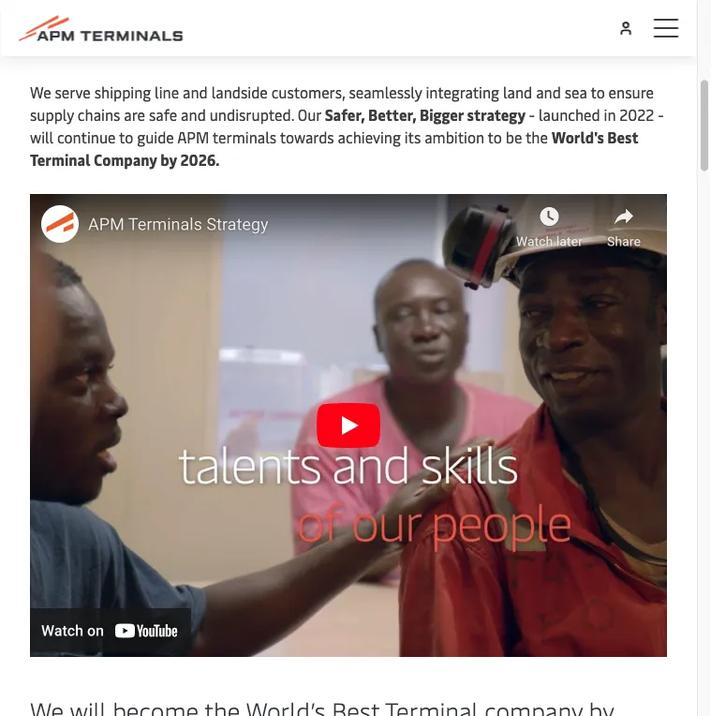 Task type: describe. For each thing, give the bounding box(es) containing it.
serve
[[55, 82, 91, 102]]

continue
[[57, 127, 116, 147]]

integrating
[[426, 82, 500, 102]]

to inside we serve shipping line and landside customers, seamlessly integrating land and sea to ensure supply chains are safe and undisrupted. our
[[591, 82, 606, 102]]

undisrupted.
[[210, 104, 294, 124]]

0 horizontal spatial to
[[119, 127, 134, 147]]

safe
[[149, 104, 177, 124]]

guide
[[137, 127, 174, 147]]

seamlessly
[[349, 82, 422, 102]]

customers,
[[272, 82, 346, 102]]

by
[[161, 149, 177, 169]]

terminal
[[30, 149, 90, 169]]

strategy
[[468, 104, 526, 124]]

in
[[604, 104, 617, 124]]

- launched in 2022 - will continue to guide apm terminals towards achieving its ambition to be the
[[30, 104, 665, 147]]

shipping
[[94, 82, 151, 102]]

will
[[30, 127, 53, 147]]

2022
[[620, 104, 655, 124]]

ensure
[[609, 82, 655, 102]]

our
[[298, 104, 322, 124]]

the
[[526, 127, 549, 147]]

2026.
[[181, 149, 219, 169]]

land
[[503, 82, 533, 102]]

and left sea
[[537, 82, 562, 102]]

and right line
[[183, 82, 208, 102]]



Task type: locate. For each thing, give the bounding box(es) containing it.
1 horizontal spatial to
[[488, 127, 503, 147]]

we serve shipping line and landside customers, seamlessly integrating land and sea to ensure supply chains are safe and undisrupted. our
[[30, 82, 655, 124]]

to right sea
[[591, 82, 606, 102]]

company
[[94, 149, 157, 169]]

line
[[155, 82, 179, 102]]

1 horizontal spatial -
[[659, 104, 665, 124]]

safer,
[[325, 104, 365, 124]]

better,
[[369, 104, 417, 124]]

terminals
[[213, 127, 277, 147]]

0 horizontal spatial -
[[529, 104, 536, 124]]

sea
[[565, 82, 588, 102]]

apm
[[177, 127, 209, 147]]

towards
[[280, 127, 335, 147]]

2 horizontal spatial to
[[591, 82, 606, 102]]

we
[[30, 82, 51, 102]]

supply
[[30, 104, 74, 124]]

bigger
[[420, 104, 464, 124]]

achieving
[[338, 127, 401, 147]]

launched
[[539, 104, 601, 124]]

landside
[[212, 82, 268, 102]]

to up company
[[119, 127, 134, 147]]

world's
[[552, 127, 605, 147]]

to
[[591, 82, 606, 102], [119, 127, 134, 147], [488, 127, 503, 147]]

and
[[183, 82, 208, 102], [537, 82, 562, 102], [181, 104, 206, 124]]

world's best terminal company by 2026.
[[30, 127, 639, 169]]

2 - from the left
[[659, 104, 665, 124]]

its
[[405, 127, 421, 147]]

chains
[[78, 104, 120, 124]]

safer, better, bigger strategy
[[322, 104, 529, 124]]

- right "2022"
[[659, 104, 665, 124]]

-
[[529, 104, 536, 124], [659, 104, 665, 124]]

and up apm
[[181, 104, 206, 124]]

best
[[608, 127, 639, 147]]

ambition
[[425, 127, 485, 147]]

- up the
[[529, 104, 536, 124]]

are
[[124, 104, 145, 124]]

to left be
[[488, 127, 503, 147]]

1 - from the left
[[529, 104, 536, 124]]

be
[[506, 127, 523, 147]]



Task type: vqa. For each thing, say whether or not it's contained in the screenshot.
For in the Once you submit a report via phone or web you receive a report key and password for follow-up on your submission. Your report is initially reviewed by Group Legal and Group Internal Audit, who determine further action.
no



